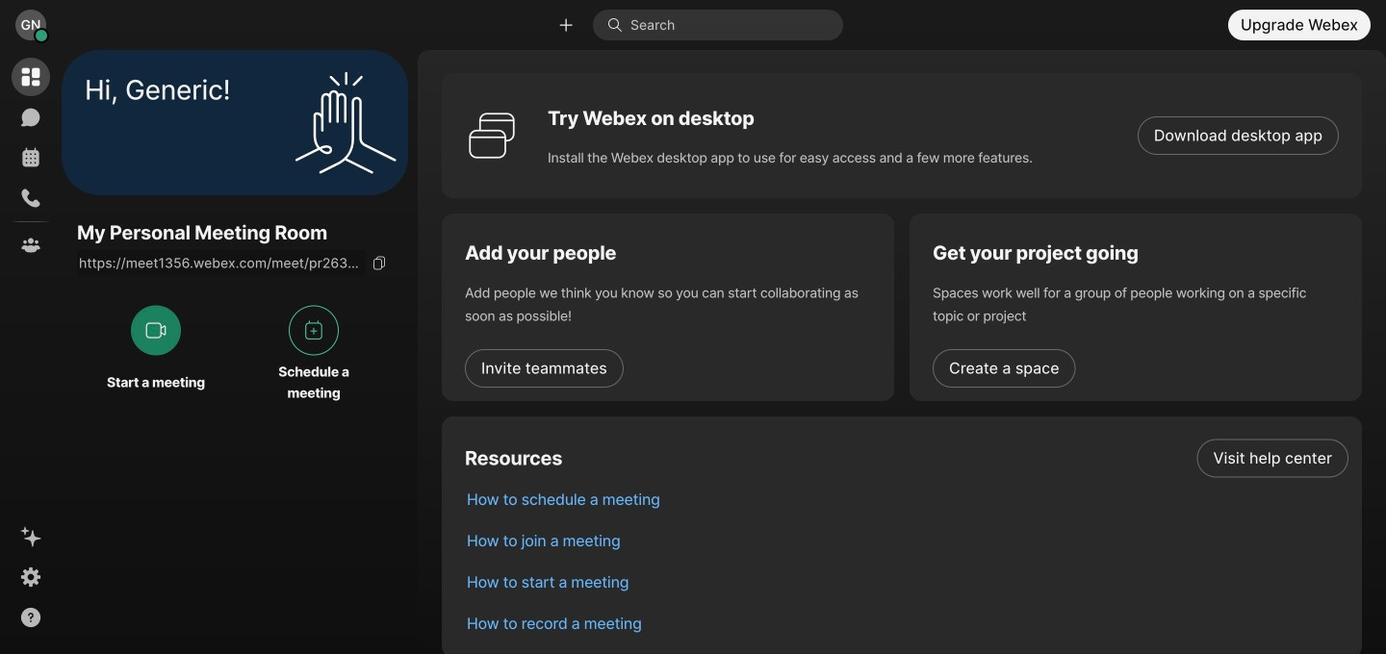 Task type: describe. For each thing, give the bounding box(es) containing it.
3 list item from the top
[[452, 521, 1363, 562]]

1 list item from the top
[[452, 438, 1363, 480]]

2 list item from the top
[[452, 480, 1363, 521]]

4 list item from the top
[[452, 562, 1363, 604]]

webex tab list
[[12, 58, 50, 265]]



Task type: vqa. For each thing, say whether or not it's contained in the screenshot.
"General" list item
no



Task type: locate. For each thing, give the bounding box(es) containing it.
two hands high fiving image
[[288, 65, 403, 181]]

list item
[[452, 438, 1363, 480], [452, 480, 1363, 521], [452, 521, 1363, 562], [452, 562, 1363, 604], [452, 604, 1363, 645]]

None text field
[[77, 250, 366, 277]]

navigation
[[0, 50, 62, 655]]

5 list item from the top
[[452, 604, 1363, 645]]



